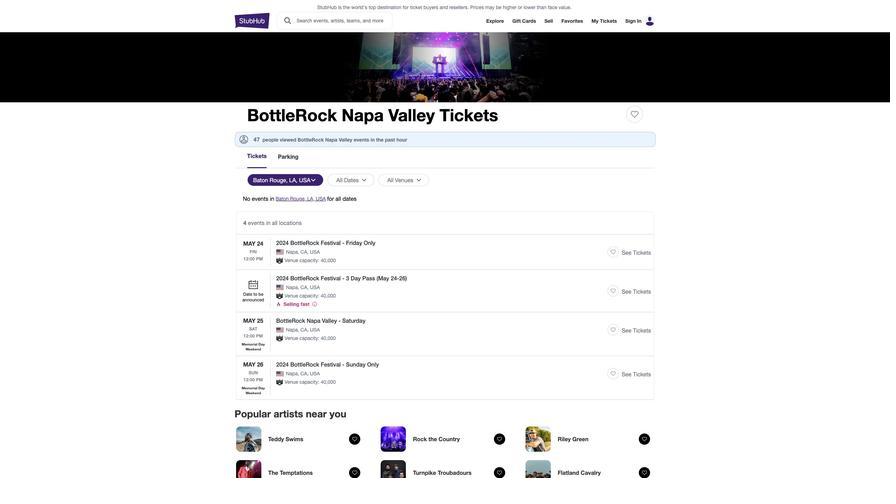 Task type: describe. For each thing, give the bounding box(es) containing it.
teddy swims
[[268, 436, 303, 443]]

sunday
[[346, 362, 366, 368]]

4 events in all locations
[[243, 220, 302, 226]]

in inside the 47 people viewed bottlerock napa valley events in the past hour
[[371, 137, 375, 143]]

may for may 25
[[243, 318, 256, 324]]

see tickets for 2024 bottlerock festival - sunday only
[[622, 372, 651, 378]]

popular
[[235, 409, 271, 420]]

all for all dates
[[337, 177, 343, 183]]

day for bottlerock napa valley - saturday
[[259, 343, 265, 347]]

the
[[268, 470, 278, 477]]

see for bottlerock napa valley - saturday
[[622, 328, 632, 334]]

us national flag image for 2024 bottlerock festival - 3 day pass (may 24-26)
[[276, 285, 284, 291]]

rouge, inside no events in baton rouge, la, usa for all dates
[[290, 196, 306, 202]]

pm for 26
[[256, 378, 263, 383]]

all venues button
[[379, 174, 429, 186]]

resellers.
[[450, 5, 469, 10]]

ca, for 2024 bottlerock festival - 3 day pass (may 24-26)
[[301, 285, 309, 291]]

all dates
[[337, 177, 359, 183]]

venue for 2024 bottlerock festival - friday only
[[285, 258, 298, 264]]

ca, for bottlerock napa valley - saturday
[[301, 328, 309, 333]]

riley green
[[558, 436, 589, 443]]

capacity: for 2024 bottlerock festival - friday only
[[300, 258, 320, 264]]

temptations
[[280, 470, 313, 477]]

is
[[338, 5, 342, 10]]

festival for sunday
[[321, 362, 341, 368]]

napa, ca, usa for 2024 bottlerock festival - sunday only
[[286, 371, 320, 377]]

sign
[[626, 18, 636, 24]]

hour
[[397, 137, 407, 143]]

see tickets for bottlerock napa valley - saturday
[[622, 328, 651, 334]]

venue capacity: 40,000 for 2024 bottlerock festival - sunday only
[[285, 380, 336, 386]]

napa, ca, usa for 2024 bottlerock festival - friday only
[[286, 250, 320, 255]]

rock
[[413, 436, 427, 443]]

past
[[385, 137, 395, 143]]

events for 4
[[248, 220, 265, 226]]

see for 2024 bottlerock festival - 3 day pass (may 24-26)
[[622, 289, 632, 295]]

napa, ca, usa for bottlerock napa valley - saturday
[[286, 328, 320, 333]]

all venues
[[388, 177, 413, 183]]

- for sunday
[[342, 362, 345, 368]]

ca, for 2024 bottlerock festival - friday only
[[301, 250, 309, 255]]

(may
[[377, 275, 389, 282]]

all for all venues
[[388, 177, 394, 183]]

date
[[243, 292, 252, 297]]

day for 2024 bottlerock festival - sunday only
[[259, 387, 265, 391]]

gift
[[513, 18, 521, 24]]

bottlerock napa valley
[[247, 105, 435, 125]]

friday
[[346, 240, 362, 246]]

see for 2024 bottlerock festival - sunday only
[[622, 372, 632, 378]]

to
[[254, 292, 257, 297]]

0 vertical spatial baton rouge, la, usa button
[[247, 174, 324, 186]]

usa for saturday
[[310, 328, 320, 333]]

gift cards link
[[513, 18, 536, 24]]

25
[[257, 318, 263, 324]]

my
[[592, 18, 599, 24]]

47
[[254, 136, 260, 143]]

weekend for 25
[[246, 348, 261, 352]]

locations
[[279, 220, 302, 226]]

capacity: for bottlerock napa valley - saturday
[[300, 336, 320, 342]]

sell link
[[545, 18, 553, 24]]

flatland cavalry link
[[524, 460, 656, 479]]

47 people viewed bottlerock napa valley events in the past hour
[[254, 136, 407, 143]]

in
[[637, 18, 642, 24]]

40,000 for 3
[[321, 293, 336, 299]]

and
[[440, 5, 448, 10]]

Search events, artists, teams, and more field
[[296, 17, 386, 25]]

sun
[[249, 371, 258, 376]]

value.
[[559, 5, 572, 10]]

3
[[346, 275, 349, 282]]

venue for 2024 bottlerock festival - sunday only
[[285, 380, 298, 386]]

us national flag image for bottlerock napa valley - saturday
[[276, 328, 284, 333]]

0 vertical spatial all
[[336, 196, 341, 202]]

the temptations
[[268, 470, 313, 477]]

memorial for may 26
[[242, 387, 258, 391]]

people
[[263, 137, 279, 143]]

1 vertical spatial baton rouge, la, usa button
[[276, 195, 326, 203]]

us national flag image for 2024 bottlerock festival - friday only
[[276, 250, 284, 255]]

turnpike troubadours
[[413, 470, 472, 477]]

sell
[[545, 18, 553, 24]]

festival for friday
[[321, 240, 341, 246]]

stubhub image
[[235, 12, 270, 29]]

valley for bottlerock napa valley
[[389, 105, 435, 125]]

see tickets for 2024 bottlerock festival - 3 day pass (may 24-26)
[[622, 289, 651, 295]]

venue capacity: 40,000 for bottlerock napa valley - saturday
[[285, 336, 336, 342]]

rock the country
[[413, 436, 460, 443]]

my tickets
[[592, 18, 617, 24]]

only for 2024 bottlerock festival - friday only
[[364, 240, 376, 246]]

the temptations link
[[235, 460, 366, 479]]

near
[[306, 409, 327, 420]]

40,000 for saturday
[[321, 336, 336, 342]]

stubhub is the world's top destination for ticket buyers and resellers. prices may be higher or lower than face value.
[[317, 5, 572, 10]]

green
[[573, 436, 589, 443]]

ca, for 2024 bottlerock festival - sunday only
[[301, 371, 309, 377]]

buyers
[[424, 5, 438, 10]]

baton inside button
[[253, 177, 268, 183]]

usa up no events in baton rouge, la, usa for all dates
[[299, 177, 311, 183]]

may for may 26
[[243, 362, 256, 368]]

usa for 3
[[310, 285, 320, 291]]

than
[[537, 5, 547, 10]]

baton inside no events in baton rouge, la, usa for all dates
[[276, 196, 289, 202]]

0 horizontal spatial for
[[327, 196, 334, 202]]

la, inside button
[[289, 177, 298, 183]]

favorites link
[[562, 18, 583, 24]]

40,000 for sunday
[[321, 380, 336, 386]]

world's
[[351, 5, 367, 10]]

in for no
[[270, 196, 274, 202]]

pm for 24
[[256, 257, 263, 262]]

explore
[[486, 18, 504, 24]]

venues
[[395, 177, 413, 183]]

bottlerock inside the 47 people viewed bottlerock napa valley events in the past hour
[[298, 137, 324, 143]]

capacity: for 2024 bottlerock festival - 3 day pass (may 24-26)
[[300, 293, 320, 299]]

valley for bottlerock napa valley - saturday
[[322, 318, 337, 324]]

swims
[[286, 436, 303, 443]]

country
[[439, 436, 460, 443]]

1 horizontal spatial for
[[403, 5, 409, 10]]



Task type: vqa. For each thing, say whether or not it's contained in the screenshot.
Field
no



Task type: locate. For each thing, give the bounding box(es) containing it.
memorial down sun
[[242, 387, 258, 391]]

all inside button
[[388, 177, 394, 183]]

2 vertical spatial pm
[[256, 378, 263, 383]]

in left past
[[371, 137, 375, 143]]

la, inside no events in baton rouge, la, usa for all dates
[[307, 196, 315, 202]]

2024 for 2024 bottlerock festival - friday only
[[276, 240, 289, 246]]

napa, for 2024 bottlerock festival - 3 day pass (may 24-26)
[[286, 285, 299, 291]]

40,000
[[321, 258, 336, 264], [321, 293, 336, 299], [321, 336, 336, 342], [321, 380, 336, 386]]

1 see tickets from the top
[[622, 250, 651, 256]]

1 vertical spatial pm
[[256, 334, 263, 339]]

1 horizontal spatial la,
[[307, 196, 315, 202]]

date to be announced
[[242, 292, 264, 303]]

dates
[[344, 177, 359, 183]]

us national flag image right sun
[[276, 372, 284, 377]]

day up 26
[[259, 343, 265, 347]]

2024
[[276, 240, 289, 246], [276, 275, 289, 282], [276, 362, 289, 368]]

all left dates
[[337, 177, 343, 183]]

only for 2024 bottlerock festival - sunday only
[[367, 362, 379, 368]]

cards
[[522, 18, 536, 24]]

12:00 down sun
[[244, 378, 255, 383]]

1 vertical spatial may
[[243, 318, 256, 324]]

be right may
[[496, 5, 502, 10]]

12:00 inside may 25 sat 12:00 pm memorial day weekend
[[244, 334, 255, 339]]

venue capacity: 40,000 down the 2024 bottlerock festival - friday only
[[285, 258, 336, 264]]

1 vertical spatial napa
[[325, 137, 338, 143]]

selling fast
[[284, 301, 310, 307]]

see tickets
[[622, 250, 651, 256], [622, 289, 651, 295], [622, 328, 651, 334], [622, 372, 651, 378]]

may for may 24
[[243, 240, 256, 247]]

2 vertical spatial 12:00
[[244, 378, 255, 383]]

2 napa, from the top
[[286, 285, 299, 291]]

0 vertical spatial day
[[351, 275, 361, 282]]

usa for sunday
[[310, 371, 320, 377]]

0 vertical spatial 2024
[[276, 240, 289, 246]]

bottlerock
[[247, 105, 337, 125], [298, 137, 324, 143], [290, 240, 319, 246], [290, 275, 319, 282], [276, 318, 305, 324], [290, 362, 319, 368]]

for
[[403, 5, 409, 10], [327, 196, 334, 202]]

- for saturday
[[339, 318, 341, 324]]

2 vertical spatial 2024
[[276, 362, 289, 368]]

baton rouge, la, usa
[[253, 177, 311, 183]]

1 vertical spatial only
[[367, 362, 379, 368]]

valley left saturday
[[322, 318, 337, 324]]

2 see from the top
[[622, 289, 632, 295]]

2 venue from the top
[[285, 293, 298, 299]]

be
[[496, 5, 502, 10], [259, 292, 264, 297]]

26)
[[399, 275, 407, 282]]

3 venue from the top
[[285, 336, 298, 342]]

napa for bottlerock napa valley
[[342, 105, 384, 125]]

0 vertical spatial memorial
[[242, 343, 258, 347]]

napa, ca, usa for 2024 bottlerock festival - 3 day pass (may 24-26)
[[286, 285, 320, 291]]

0 vertical spatial pm
[[256, 257, 263, 262]]

1 vertical spatial be
[[259, 292, 264, 297]]

1 vertical spatial in
[[270, 196, 274, 202]]

0 vertical spatial in
[[371, 137, 375, 143]]

1 may from the top
[[243, 240, 256, 247]]

2 capacity: from the top
[[300, 293, 320, 299]]

3 may from the top
[[243, 362, 256, 368]]

2 memorial from the top
[[242, 387, 258, 391]]

1 napa, ca, usa from the top
[[286, 250, 320, 255]]

napa, for bottlerock napa valley - saturday
[[286, 328, 299, 333]]

- for friday
[[342, 240, 345, 246]]

0 vertical spatial la,
[[289, 177, 298, 183]]

- left 3
[[342, 275, 345, 282]]

viewed
[[280, 137, 296, 143]]

may up fri
[[243, 240, 256, 247]]

day inside may 25 sat 12:00 pm memorial day weekend
[[259, 343, 265, 347]]

2 weekend from the top
[[246, 391, 261, 396]]

2 vertical spatial day
[[259, 387, 265, 391]]

may up the sat
[[243, 318, 256, 324]]

may 26 sun 12:00 pm memorial day weekend
[[242, 362, 265, 396]]

0 horizontal spatial the
[[343, 5, 350, 10]]

troubadours
[[438, 470, 472, 477]]

for left ticket
[[403, 5, 409, 10]]

12:00 down fri
[[244, 257, 255, 262]]

2 vertical spatial events
[[248, 220, 265, 226]]

2 may from the top
[[243, 318, 256, 324]]

events for no
[[252, 196, 268, 202]]

3 ca, from the top
[[301, 328, 309, 333]]

memorial down the sat
[[242, 343, 258, 347]]

0 vertical spatial be
[[496, 5, 502, 10]]

may 24 fri 12:00 pm
[[243, 240, 263, 262]]

the right is
[[343, 5, 350, 10]]

baton rouge, la, usa button up no events in baton rouge, la, usa for all dates
[[247, 174, 324, 186]]

riley green link
[[524, 426, 656, 454]]

popular artists near you
[[235, 409, 347, 420]]

4 40,000 from the top
[[321, 380, 336, 386]]

1 vertical spatial 12:00
[[244, 334, 255, 339]]

baton rouge, la, usa button up locations
[[276, 195, 326, 203]]

1 weekend from the top
[[246, 348, 261, 352]]

weekend for 26
[[246, 391, 261, 396]]

ca, down the 2024 bottlerock festival - friday only
[[301, 250, 309, 255]]

festival left 3
[[321, 275, 341, 282]]

1 horizontal spatial all
[[336, 196, 341, 202]]

napa inside the 47 people viewed bottlerock napa valley events in the past hour
[[325, 137, 338, 143]]

0 vertical spatial events
[[354, 137, 369, 143]]

valley up hour
[[389, 105, 435, 125]]

napa, ca, usa down 2024 bottlerock festival - sunday only in the left bottom of the page
[[286, 371, 320, 377]]

day inside may 26 sun 12:00 pm memorial day weekend
[[259, 387, 265, 391]]

1 vertical spatial la,
[[307, 196, 315, 202]]

sign in
[[626, 18, 642, 24]]

0 horizontal spatial la,
[[289, 177, 298, 183]]

4 venue from the top
[[285, 380, 298, 386]]

2024 down locations
[[276, 240, 289, 246]]

events right 4
[[248, 220, 265, 226]]

0 vertical spatial festival
[[321, 240, 341, 246]]

dates
[[343, 196, 357, 202]]

rock the country link
[[379, 426, 511, 454]]

0 vertical spatial the
[[343, 5, 350, 10]]

0 horizontal spatial baton
[[253, 177, 268, 183]]

1 vertical spatial the
[[376, 137, 384, 143]]

1 horizontal spatial the
[[376, 137, 384, 143]]

weekend inside may 26 sun 12:00 pm memorial day weekend
[[246, 391, 261, 396]]

1 see from the top
[[622, 250, 632, 256]]

venue capacity: 40,000 down 2024 bottlerock festival - sunday only in the left bottom of the page
[[285, 380, 336, 386]]

4 see from the top
[[622, 372, 632, 378]]

capacity:
[[300, 258, 320, 264], [300, 293, 320, 299], [300, 336, 320, 342], [300, 380, 320, 386]]

0 horizontal spatial all
[[337, 177, 343, 183]]

2024 bottlerock festival - sunday only
[[276, 362, 379, 368]]

venue capacity: 40,000
[[285, 258, 336, 264], [285, 293, 336, 299], [285, 336, 336, 342], [285, 380, 336, 386]]

selling
[[284, 301, 299, 307]]

2 napa, ca, usa from the top
[[286, 285, 320, 291]]

-
[[342, 240, 345, 246], [342, 275, 345, 282], [339, 318, 341, 324], [342, 362, 345, 368]]

weekend up 26
[[246, 348, 261, 352]]

0 vertical spatial valley
[[389, 105, 435, 125]]

1 vertical spatial 2024
[[276, 275, 289, 282]]

2 vertical spatial may
[[243, 362, 256, 368]]

1 us national flag image from the top
[[276, 250, 284, 255]]

festival
[[321, 240, 341, 246], [321, 275, 341, 282], [321, 362, 341, 368]]

tickets
[[600, 18, 617, 24], [440, 105, 498, 125], [247, 153, 267, 159], [633, 250, 651, 256], [633, 289, 651, 295], [633, 328, 651, 334], [633, 372, 651, 378]]

usa down bottlerock napa valley - saturday
[[310, 328, 320, 333]]

see tickets for 2024 bottlerock festival - friday only
[[622, 250, 651, 256]]

2 2024 from the top
[[276, 275, 289, 282]]

events inside 4 events in all locations
[[248, 220, 265, 226]]

all left venues
[[388, 177, 394, 183]]

1 horizontal spatial be
[[496, 5, 502, 10]]

2024 right 26
[[276, 362, 289, 368]]

may inside may 25 sat 12:00 pm memorial day weekend
[[243, 318, 256, 324]]

40,000 down the 2024 bottlerock festival - 3 day pass (may 24-26)
[[321, 293, 336, 299]]

all left dates
[[336, 196, 341, 202]]

1 horizontal spatial baton
[[276, 196, 289, 202]]

4
[[243, 220, 247, 226]]

2 horizontal spatial napa
[[342, 105, 384, 125]]

may
[[243, 240, 256, 247], [243, 318, 256, 324], [243, 362, 256, 368]]

1 vertical spatial baton
[[276, 196, 289, 202]]

memorial for may 25
[[242, 343, 258, 347]]

4 napa, ca, usa from the top
[[286, 371, 320, 377]]

2024 bottlerock festival - friday only
[[276, 240, 376, 246]]

usa left dates
[[316, 196, 326, 202]]

fast
[[301, 301, 310, 307]]

1 2024 from the top
[[276, 240, 289, 246]]

2 horizontal spatial the
[[429, 436, 437, 443]]

only
[[364, 240, 376, 246], [367, 362, 379, 368]]

pm for 25
[[256, 334, 263, 339]]

1 vertical spatial all
[[272, 220, 278, 226]]

capacity: up fast on the bottom
[[300, 293, 320, 299]]

1 vertical spatial memorial
[[242, 387, 258, 391]]

1 vertical spatial festival
[[321, 275, 341, 282]]

turnpike
[[413, 470, 436, 477]]

2 horizontal spatial valley
[[389, 105, 435, 125]]

0 horizontal spatial napa
[[307, 318, 321, 324]]

explore link
[[486, 18, 504, 24]]

no events in baton rouge, la, usa for all dates
[[243, 196, 357, 202]]

3 see from the top
[[622, 328, 632, 334]]

2 pm from the top
[[256, 334, 263, 339]]

- left friday
[[342, 240, 345, 246]]

may
[[485, 5, 495, 10]]

or
[[518, 5, 522, 10]]

pm inside may 26 sun 12:00 pm memorial day weekend
[[256, 378, 263, 383]]

1 horizontal spatial napa
[[325, 137, 338, 143]]

0 vertical spatial only
[[364, 240, 376, 246]]

1 vertical spatial for
[[327, 196, 334, 202]]

stubhub
[[317, 5, 337, 10]]

0 vertical spatial weekend
[[246, 348, 261, 352]]

prices
[[470, 5, 484, 10]]

us national flag image right fri
[[276, 250, 284, 255]]

3 festival from the top
[[321, 362, 341, 368]]

2024 for 2024 bottlerock festival - 3 day pass (may 24-26)
[[276, 275, 289, 282]]

0 vertical spatial 12:00
[[244, 257, 255, 262]]

top
[[369, 5, 376, 10]]

be inside date to be announced
[[259, 292, 264, 297]]

4 napa, from the top
[[286, 371, 299, 377]]

lower
[[524, 5, 536, 10]]

2 us national flag image from the top
[[276, 285, 284, 291]]

4 ca, from the top
[[301, 371, 309, 377]]

the right rock
[[429, 436, 437, 443]]

0 horizontal spatial all
[[272, 220, 278, 226]]

2 venue capacity: 40,000 from the top
[[285, 293, 336, 299]]

la, up no events in baton rouge, la, usa for all dates
[[289, 177, 298, 183]]

1 horizontal spatial rouge,
[[290, 196, 306, 202]]

1 pm from the top
[[256, 257, 263, 262]]

weekend down sun
[[246, 391, 261, 396]]

0 vertical spatial napa
[[342, 105, 384, 125]]

in down baton rouge, la, usa
[[270, 196, 274, 202]]

0 horizontal spatial be
[[259, 292, 264, 297]]

us national flag image for 2024 bottlerock festival - sunday only
[[276, 372, 284, 377]]

may inside may 26 sun 12:00 pm memorial day weekend
[[243, 362, 256, 368]]

1 horizontal spatial valley
[[339, 137, 353, 143]]

12:00 inside may 24 fri 12:00 pm
[[244, 257, 255, 262]]

0 horizontal spatial rouge,
[[270, 177, 288, 183]]

napa, ca, usa up fast on the bottom
[[286, 285, 320, 291]]

2 vertical spatial the
[[429, 436, 437, 443]]

2 all from the left
[[388, 177, 394, 183]]

pm down the sat
[[256, 334, 263, 339]]

40,000 down the 2024 bottlerock festival - friday only
[[321, 258, 336, 264]]

napa, ca, usa down bottlerock napa valley - saturday
[[286, 328, 320, 333]]

3 venue capacity: 40,000 from the top
[[285, 336, 336, 342]]

capacity: down 2024 bottlerock festival - sunday only in the left bottom of the page
[[300, 380, 320, 386]]

pm inside may 25 sat 12:00 pm memorial day weekend
[[256, 334, 263, 339]]

saturday
[[342, 318, 366, 324]]

12:00 inside may 26 sun 12:00 pm memorial day weekend
[[244, 378, 255, 383]]

0 vertical spatial baton
[[253, 177, 268, 183]]

venue for bottlerock napa valley - saturday
[[285, 336, 298, 342]]

1 ca, from the top
[[301, 250, 309, 255]]

1 vertical spatial events
[[252, 196, 268, 202]]

day down 26
[[259, 387, 265, 391]]

events right no on the top left of the page
[[252, 196, 268, 202]]

rouge, down baton rouge, la, usa
[[290, 196, 306, 202]]

2 vertical spatial valley
[[322, 318, 337, 324]]

2 vertical spatial napa
[[307, 318, 321, 324]]

0 horizontal spatial valley
[[322, 318, 337, 324]]

capacity: down bottlerock napa valley - saturday
[[300, 336, 320, 342]]

in for 4
[[266, 220, 271, 226]]

4 us national flag image from the top
[[276, 372, 284, 377]]

the left past
[[376, 137, 384, 143]]

rouge, down parking
[[270, 177, 288, 183]]

2024 up the 'selling'
[[276, 275, 289, 282]]

flatland cavalry
[[558, 470, 601, 477]]

4 see tickets from the top
[[622, 372, 651, 378]]

only right friday
[[364, 240, 376, 246]]

40,000 for friday
[[321, 258, 336, 264]]

events left past
[[354, 137, 369, 143]]

0 vertical spatial may
[[243, 240, 256, 247]]

1 festival from the top
[[321, 240, 341, 246]]

may up sun
[[243, 362, 256, 368]]

2 see tickets from the top
[[622, 289, 651, 295]]

venue
[[285, 258, 298, 264], [285, 293, 298, 299], [285, 336, 298, 342], [285, 380, 298, 386]]

1 40,000 from the top
[[321, 258, 336, 264]]

memorial inside may 25 sat 12:00 pm memorial day weekend
[[242, 343, 258, 347]]

for left dates
[[327, 196, 334, 202]]

napa for bottlerock napa valley - saturday
[[307, 318, 321, 324]]

gift cards
[[513, 18, 536, 24]]

3 capacity: from the top
[[300, 336, 320, 342]]

valley inside the 47 people viewed bottlerock napa valley events in the past hour
[[339, 137, 353, 143]]

sign in link
[[626, 18, 642, 24]]

40,000 down bottlerock napa valley - saturday
[[321, 336, 336, 342]]

3 12:00 from the top
[[244, 378, 255, 383]]

2 40,000 from the top
[[321, 293, 336, 299]]

us national flag image right the sat
[[276, 328, 284, 333]]

usa up tooltip image in the left of the page
[[310, 285, 320, 291]]

events inside the 47 people viewed bottlerock napa valley events in the past hour
[[354, 137, 369, 143]]

12:00 for may 25
[[244, 334, 255, 339]]

all inside 4 events in all locations
[[272, 220, 278, 226]]

be right 'to'
[[259, 292, 264, 297]]

3 40,000 from the top
[[321, 336, 336, 342]]

the inside the 47 people viewed bottlerock napa valley events in the past hour
[[376, 137, 384, 143]]

valley down bottlerock napa valley
[[339, 137, 353, 143]]

2 vertical spatial in
[[266, 220, 271, 226]]

4 capacity: from the top
[[300, 380, 320, 386]]

riley
[[558, 436, 571, 443]]

venue for 2024 bottlerock festival - 3 day pass (may 24-26)
[[285, 293, 298, 299]]

pm down fri
[[256, 257, 263, 262]]

announced
[[242, 298, 264, 303]]

12:00 for may 24
[[244, 257, 255, 262]]

venue capacity: 40,000 for 2024 bottlerock festival - friday only
[[285, 258, 336, 264]]

ca, down bottlerock napa valley - saturday
[[301, 328, 309, 333]]

1 memorial from the top
[[242, 343, 258, 347]]

us national flag image
[[276, 250, 284, 255], [276, 285, 284, 291], [276, 328, 284, 333], [276, 372, 284, 377]]

40,000 down 2024 bottlerock festival - sunday only in the left bottom of the page
[[321, 380, 336, 386]]

24-
[[391, 275, 399, 282]]

all left locations
[[272, 220, 278, 226]]

my tickets link
[[592, 18, 617, 24]]

usa inside no events in baton rouge, la, usa for all dates
[[316, 196, 326, 202]]

1 vertical spatial weekend
[[246, 391, 261, 396]]

- left sunday
[[342, 362, 345, 368]]

2024 for 2024 bottlerock festival - sunday only
[[276, 362, 289, 368]]

you
[[330, 409, 347, 420]]

26
[[257, 362, 263, 368]]

turnpike troubadours link
[[379, 460, 511, 479]]

face
[[548, 5, 558, 10]]

festival for 3
[[321, 275, 341, 282]]

sat
[[249, 327, 257, 332]]

ca,
[[301, 250, 309, 255], [301, 285, 309, 291], [301, 328, 309, 333], [301, 371, 309, 377]]

venue capacity: 40,000 for 2024 bottlerock festival - 3 day pass (may 24-26)
[[285, 293, 336, 299]]

flatland
[[558, 470, 579, 477]]

may inside may 24 fri 12:00 pm
[[243, 240, 256, 247]]

day
[[351, 275, 361, 282], [259, 343, 265, 347], [259, 387, 265, 391]]

12:00 for may 26
[[244, 378, 255, 383]]

3 pm from the top
[[256, 378, 263, 383]]

la,
[[289, 177, 298, 183], [307, 196, 315, 202]]

teddy
[[268, 436, 284, 443]]

no
[[243, 196, 250, 202]]

in left locations
[[266, 220, 271, 226]]

la, down baton rouge, la, usa
[[307, 196, 315, 202]]

ca, up fast on the bottom
[[301, 285, 309, 291]]

3 us national flag image from the top
[[276, 328, 284, 333]]

3 napa, ca, usa from the top
[[286, 328, 320, 333]]

us national flag image up the 'selling'
[[276, 285, 284, 291]]

favorites
[[562, 18, 583, 24]]

2 festival from the top
[[321, 275, 341, 282]]

teddy swims link
[[235, 426, 366, 454]]

12:00 down the sat
[[244, 334, 255, 339]]

in inside 4 events in all locations
[[266, 220, 271, 226]]

pass
[[362, 275, 375, 282]]

usa down 2024 bottlerock festival - sunday only in the left bottom of the page
[[310, 371, 320, 377]]

- left saturday
[[339, 318, 341, 324]]

usa down the 2024 bottlerock festival - friday only
[[310, 250, 320, 255]]

ca, down 2024 bottlerock festival - sunday only in the left bottom of the page
[[301, 371, 309, 377]]

festival left sunday
[[321, 362, 341, 368]]

only right sunday
[[367, 362, 379, 368]]

venue capacity: 40,000 down bottlerock napa valley - saturday
[[285, 336, 336, 342]]

napa, for 2024 bottlerock festival - sunday only
[[286, 371, 299, 377]]

fri
[[250, 250, 257, 255]]

weekend inside may 25 sat 12:00 pm memorial day weekend
[[246, 348, 261, 352]]

see for 2024 bottlerock festival - friday only
[[622, 250, 632, 256]]

1 capacity: from the top
[[300, 258, 320, 264]]

pm inside may 24 fri 12:00 pm
[[256, 257, 263, 262]]

0 vertical spatial rouge,
[[270, 177, 288, 183]]

4 venue capacity: 40,000 from the top
[[285, 380, 336, 386]]

3 napa, from the top
[[286, 328, 299, 333]]

pm down sun
[[256, 378, 263, 383]]

baton rouge, la, usa button
[[247, 174, 324, 186], [276, 195, 326, 203]]

capacity: for 2024 bottlerock festival - sunday only
[[300, 380, 320, 386]]

3 2024 from the top
[[276, 362, 289, 368]]

1 all from the left
[[337, 177, 343, 183]]

artists
[[274, 409, 303, 420]]

- for 3
[[342, 275, 345, 282]]

festival left friday
[[321, 240, 341, 246]]

bottlerock napa valley - saturday
[[276, 318, 366, 324]]

1 horizontal spatial all
[[388, 177, 394, 183]]

2 12:00 from the top
[[244, 334, 255, 339]]

parking
[[278, 153, 299, 160]]

2 vertical spatial festival
[[321, 362, 341, 368]]

memorial inside may 26 sun 12:00 pm memorial day weekend
[[242, 387, 258, 391]]

day right 3
[[351, 275, 361, 282]]

usa for friday
[[310, 250, 320, 255]]

1 12:00 from the top
[[244, 257, 255, 262]]

1 venue capacity: 40,000 from the top
[[285, 258, 336, 264]]

valley
[[389, 105, 435, 125], [339, 137, 353, 143], [322, 318, 337, 324]]

1 vertical spatial day
[[259, 343, 265, 347]]

3 see tickets from the top
[[622, 328, 651, 334]]

1 vertical spatial valley
[[339, 137, 353, 143]]

1 venue from the top
[[285, 258, 298, 264]]

1 napa, from the top
[[286, 250, 299, 255]]

napa, ca, usa down the 2024 bottlerock festival - friday only
[[286, 250, 320, 255]]

24
[[257, 240, 263, 247]]

0 vertical spatial for
[[403, 5, 409, 10]]

12:00
[[244, 257, 255, 262], [244, 334, 255, 339], [244, 378, 255, 383]]

venue capacity: 40,000 up tooltip image in the left of the page
[[285, 293, 336, 299]]

napa, for 2024 bottlerock festival - friday only
[[286, 250, 299, 255]]

tooltip image
[[312, 302, 318, 308]]

ticket
[[410, 5, 422, 10]]

may 25 sat 12:00 pm memorial day weekend
[[242, 318, 265, 352]]

capacity: down the 2024 bottlerock festival - friday only
[[300, 258, 320, 264]]

1 vertical spatial rouge,
[[290, 196, 306, 202]]

2 ca, from the top
[[301, 285, 309, 291]]



